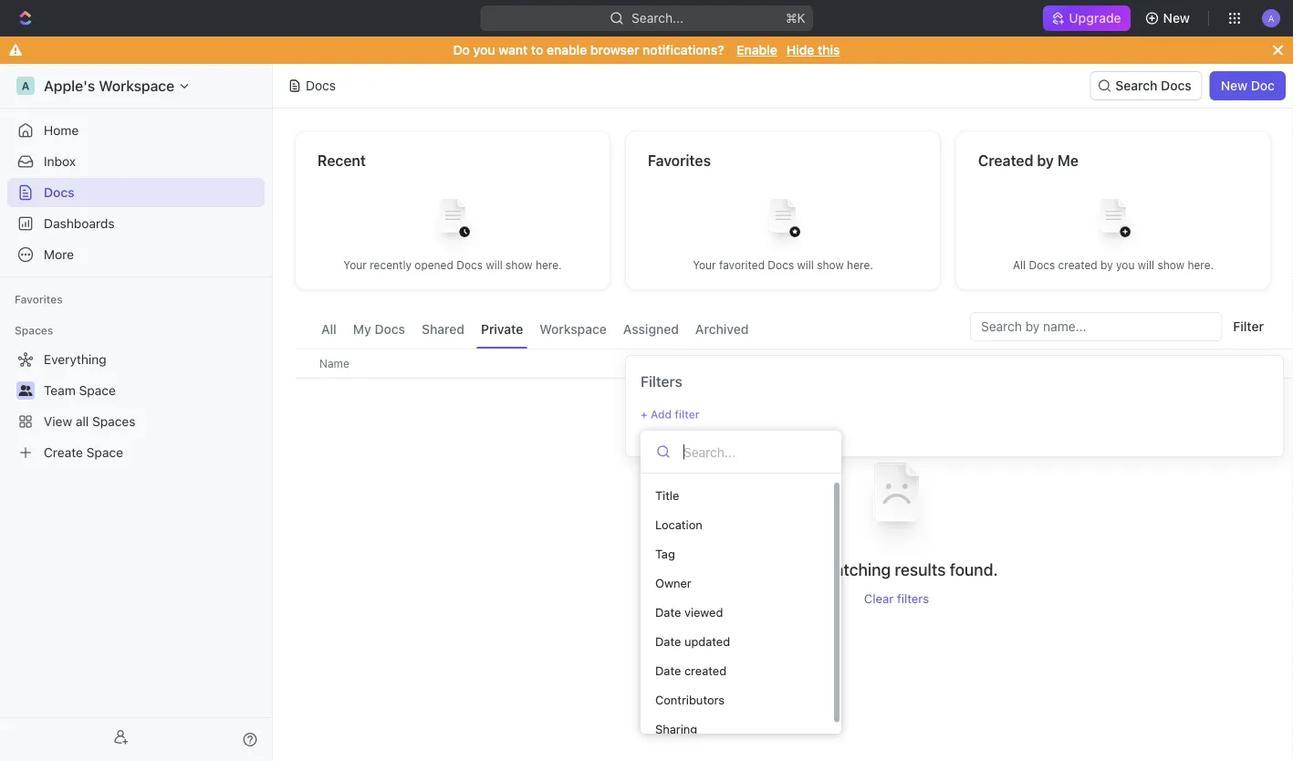Task type: locate. For each thing, give the bounding box(es) containing it.
your left the recently
[[344, 259, 367, 272]]

+
[[641, 408, 648, 421]]

0 vertical spatial created
[[1059, 259, 1098, 272]]

new
[[1164, 10, 1190, 26], [1221, 78, 1248, 93]]

filter button
[[1226, 312, 1272, 341]]

0 vertical spatial new
[[1164, 10, 1190, 26]]

0 vertical spatial you
[[473, 42, 495, 58]]

row
[[295, 349, 1294, 379]]

your for recent
[[344, 259, 367, 272]]

0 vertical spatial by
[[1037, 152, 1054, 169]]

all button
[[317, 312, 341, 349]]

0 horizontal spatial date updated
[[655, 635, 730, 649]]

2 show from the left
[[817, 259, 844, 272]]

assigned
[[623, 322, 679, 337]]

1 horizontal spatial date viewed
[[1186, 357, 1249, 370]]

recent
[[318, 152, 366, 169]]

0 vertical spatial all
[[1013, 259, 1026, 272]]

1 will from the left
[[486, 259, 503, 272]]

private
[[481, 322, 523, 337]]

1 horizontal spatial your
[[693, 259, 716, 272]]

will right the opened
[[486, 259, 503, 272]]

hide
[[787, 42, 815, 58]]

0 vertical spatial favorites
[[648, 152, 711, 169]]

home
[[44, 123, 79, 138]]

1 vertical spatial created
[[685, 664, 727, 678]]

by
[[1037, 152, 1054, 169], [1101, 259, 1113, 272]]

no matching results found. row
[[295, 438, 1294, 606]]

here.
[[536, 259, 562, 272], [847, 259, 873, 272], [1188, 259, 1214, 272]]

0 horizontal spatial updated
[[685, 635, 730, 649]]

created down no created by me docs image
[[1059, 259, 1098, 272]]

viewed down filter button
[[1213, 357, 1249, 370]]

doc
[[1251, 78, 1275, 93]]

0 horizontal spatial new
[[1164, 10, 1190, 26]]

contributors
[[655, 693, 725, 707]]

viewed inside button
[[1213, 357, 1249, 370]]

created up contributors
[[685, 664, 727, 678]]

docs down inbox
[[44, 185, 75, 200]]

date viewed down filter button
[[1186, 357, 1249, 370]]

1 horizontal spatial you
[[1116, 259, 1135, 272]]

2 horizontal spatial here.
[[1188, 259, 1214, 272]]

created
[[1059, 259, 1098, 272], [685, 664, 727, 678]]

assigned button
[[619, 312, 684, 349]]

viewed down owner at the right
[[685, 606, 723, 619]]

your left favorited
[[693, 259, 716, 272]]

show
[[506, 259, 533, 272], [817, 259, 844, 272], [1158, 259, 1185, 272]]

1 horizontal spatial will
[[797, 259, 814, 272]]

0 vertical spatial viewed
[[1213, 357, 1249, 370]]

location down the title
[[655, 518, 703, 532]]

location
[[645, 357, 690, 370], [655, 518, 703, 532]]

+ add filter
[[641, 408, 700, 421]]

filter
[[675, 408, 700, 421]]

column header
[[295, 349, 315, 379]]

add
[[651, 408, 672, 421]]

column header inside no matching results found. table
[[295, 349, 315, 379]]

shared button
[[417, 312, 469, 349]]

1 horizontal spatial by
[[1101, 259, 1113, 272]]

all
[[1013, 259, 1026, 272], [321, 322, 337, 337]]

docs up recent
[[306, 78, 336, 93]]

date created
[[655, 664, 727, 678]]

0 vertical spatial updated
[[1067, 357, 1110, 370]]

tree
[[7, 345, 265, 467]]

created
[[979, 152, 1034, 169]]

0 horizontal spatial your
[[344, 259, 367, 272]]

dashboards link
[[7, 209, 265, 238]]

tree inside sidebar navigation
[[7, 345, 265, 467]]

1 horizontal spatial favorites
[[648, 152, 711, 169]]

date
[[1040, 357, 1064, 370], [1186, 357, 1210, 370], [655, 606, 681, 619], [655, 635, 681, 649], [655, 664, 681, 678]]

0 horizontal spatial show
[[506, 259, 533, 272]]

date updated down search by name... text box at the top right of page
[[1040, 357, 1110, 370]]

docs up search by name... text box at the top right of page
[[1029, 259, 1055, 272]]

2 here. from the left
[[847, 259, 873, 272]]

this
[[818, 42, 840, 58]]

inbox link
[[7, 147, 265, 176]]

your recently opened docs will show here.
[[344, 259, 562, 272]]

dashboards
[[44, 216, 115, 231]]

new up 'search docs'
[[1164, 10, 1190, 26]]

1 horizontal spatial here.
[[847, 259, 873, 272]]

date updated
[[1040, 357, 1110, 370], [655, 635, 730, 649]]

0 vertical spatial date updated
[[1040, 357, 1110, 370]]

1 show from the left
[[506, 259, 533, 272]]

1 horizontal spatial all
[[1013, 259, 1026, 272]]

0 horizontal spatial here.
[[536, 259, 562, 272]]

1 horizontal spatial date updated
[[1040, 357, 1110, 370]]

viewed
[[1213, 357, 1249, 370], [685, 606, 723, 619]]

your
[[344, 259, 367, 272], [693, 259, 716, 272]]

you right do
[[473, 42, 495, 58]]

updated up "date created"
[[685, 635, 730, 649]]

1 your from the left
[[344, 259, 367, 272]]

enable
[[547, 42, 587, 58]]

0 horizontal spatial all
[[321, 322, 337, 337]]

1 vertical spatial updated
[[685, 635, 730, 649]]

docs right favorited
[[768, 259, 794, 272]]

favorites inside button
[[15, 293, 63, 306]]

favorites
[[648, 152, 711, 169], [15, 293, 63, 306]]

want
[[499, 42, 528, 58]]

1 vertical spatial date updated
[[655, 635, 730, 649]]

tab list
[[317, 312, 753, 349]]

no created by me docs image
[[1077, 185, 1150, 258]]

1 horizontal spatial created
[[1059, 259, 1098, 272]]

2 horizontal spatial will
[[1138, 259, 1155, 272]]

0 vertical spatial date viewed
[[1186, 357, 1249, 370]]

favorited
[[719, 259, 765, 272]]

browser
[[591, 42, 639, 58]]

⌘k
[[786, 10, 806, 26]]

0 vertical spatial location
[[645, 357, 690, 370]]

by down no created by me docs image
[[1101, 259, 1113, 272]]

date viewed
[[1186, 357, 1249, 370], [655, 606, 723, 619]]

created by me
[[979, 152, 1079, 169]]

search docs button
[[1090, 71, 1203, 100]]

1 horizontal spatial new
[[1221, 78, 1248, 93]]

matching
[[821, 560, 891, 579]]

will
[[486, 259, 503, 272], [797, 259, 814, 272], [1138, 259, 1155, 272]]

date updated up "date created"
[[655, 635, 730, 649]]

1 vertical spatial you
[[1116, 259, 1135, 272]]

1 vertical spatial favorites
[[15, 293, 63, 306]]

Search by name... text field
[[981, 313, 1212, 340]]

0 horizontal spatial created
[[685, 664, 727, 678]]

inbox
[[44, 154, 76, 169]]

1 horizontal spatial viewed
[[1213, 357, 1249, 370]]

you down no created by me docs image
[[1116, 259, 1135, 272]]

favorites button
[[7, 288, 70, 310]]

1 vertical spatial by
[[1101, 259, 1113, 272]]

no matching results found. table
[[295, 349, 1294, 606]]

0 horizontal spatial will
[[486, 259, 503, 272]]

opened
[[415, 259, 454, 272]]

owner
[[655, 576, 692, 590]]

new doc button
[[1210, 71, 1286, 100]]

results
[[895, 560, 946, 579]]

sharing
[[655, 723, 698, 736]]

location down assigned button at the top of page
[[645, 357, 690, 370]]

your for favorites
[[693, 259, 716, 272]]

0 horizontal spatial by
[[1037, 152, 1054, 169]]

2 your from the left
[[693, 259, 716, 272]]

clear
[[864, 591, 894, 606]]

search docs
[[1116, 78, 1192, 93]]

1 horizontal spatial updated
[[1067, 357, 1110, 370]]

1 horizontal spatial show
[[817, 259, 844, 272]]

will down no favorited docs image
[[797, 259, 814, 272]]

new left doc
[[1221, 78, 1248, 93]]

no matching results found.
[[795, 560, 998, 579]]

tab list containing all
[[317, 312, 753, 349]]

1 vertical spatial all
[[321, 322, 337, 337]]

3 here. from the left
[[1188, 259, 1214, 272]]

date viewed down owner at the right
[[655, 606, 723, 619]]

2 horizontal spatial show
[[1158, 259, 1185, 272]]

docs
[[306, 78, 336, 93], [1161, 78, 1192, 93], [44, 185, 75, 200], [457, 259, 483, 272], [768, 259, 794, 272], [1029, 259, 1055, 272], [375, 322, 405, 337]]

filters
[[897, 591, 929, 606]]

will down no created by me docs image
[[1138, 259, 1155, 272]]

all inside button
[[321, 322, 337, 337]]

1 vertical spatial date viewed
[[655, 606, 723, 619]]

my
[[353, 322, 371, 337]]

1 vertical spatial new
[[1221, 78, 1248, 93]]

docs right search
[[1161, 78, 1192, 93]]

updated
[[1067, 357, 1110, 370], [685, 635, 730, 649]]

archived
[[696, 322, 749, 337]]

0 horizontal spatial favorites
[[15, 293, 63, 306]]

date viewed inside button
[[1186, 357, 1249, 370]]

to
[[531, 42, 543, 58]]

0 horizontal spatial viewed
[[685, 606, 723, 619]]

no data image
[[842, 438, 952, 559]]

you
[[473, 42, 495, 58], [1116, 259, 1135, 272]]

updated down search by name... text box at the top right of page
[[1067, 357, 1110, 370]]

docs right the opened
[[457, 259, 483, 272]]

by left me
[[1037, 152, 1054, 169]]



Task type: vqa. For each thing, say whether or not it's contained in the screenshot.


Task type: describe. For each thing, give the bounding box(es) containing it.
docs right my
[[375, 322, 405, 337]]

workspace
[[540, 322, 607, 337]]

clear filters
[[864, 591, 929, 606]]

no
[[795, 560, 817, 579]]

1 vertical spatial location
[[655, 518, 703, 532]]

date viewed button
[[1175, 350, 1277, 378]]

0 horizontal spatial date viewed
[[655, 606, 723, 619]]

my docs button
[[349, 312, 410, 349]]

shared
[[422, 322, 465, 337]]

archived button
[[691, 312, 753, 349]]

docs inside sidebar navigation
[[44, 185, 75, 200]]

row containing name
[[295, 349, 1294, 379]]

filter button
[[1226, 312, 1272, 341]]

search...
[[632, 10, 684, 26]]

date updated inside row
[[1040, 357, 1110, 370]]

name
[[319, 357, 349, 370]]

tag
[[655, 547, 675, 561]]

all docs created by you will show here.
[[1013, 259, 1214, 272]]

enable
[[737, 42, 778, 58]]

new doc
[[1221, 78, 1275, 93]]

no favorited docs image
[[747, 185, 820, 258]]

date inside button
[[1186, 357, 1210, 370]]

new button
[[1138, 4, 1201, 33]]

no recent docs image
[[416, 185, 489, 258]]

all for all docs created by you will show here.
[[1013, 259, 1026, 272]]

my docs
[[353, 322, 405, 337]]

Search... text field
[[684, 438, 826, 466]]

sidebar navigation
[[0, 64, 273, 761]]

workspace button
[[535, 312, 611, 349]]

tags
[[828, 357, 852, 370]]

do
[[453, 42, 470, 58]]

clear filters button
[[864, 591, 929, 606]]

3 will from the left
[[1138, 259, 1155, 272]]

me
[[1058, 152, 1079, 169]]

private button
[[477, 312, 528, 349]]

home link
[[7, 116, 265, 145]]

search
[[1116, 78, 1158, 93]]

1 here. from the left
[[536, 259, 562, 272]]

your favorited docs will show here.
[[693, 259, 873, 272]]

notifications?
[[643, 42, 724, 58]]

spaces
[[15, 324, 53, 337]]

1 vertical spatial viewed
[[685, 606, 723, 619]]

new for new doc
[[1221, 78, 1248, 93]]

updated inside row
[[1067, 357, 1110, 370]]

0 horizontal spatial you
[[473, 42, 495, 58]]

upgrade link
[[1044, 5, 1131, 31]]

2 will from the left
[[797, 259, 814, 272]]

docs link
[[7, 178, 265, 207]]

3 show from the left
[[1158, 259, 1185, 272]]

found.
[[950, 560, 998, 579]]

recently
[[370, 259, 412, 272]]

do you want to enable browser notifications? enable hide this
[[453, 42, 840, 58]]

title
[[655, 489, 680, 503]]

location inside no matching results found. table
[[645, 357, 690, 370]]

filter
[[1234, 319, 1264, 334]]

upgrade
[[1069, 10, 1122, 26]]

new for new
[[1164, 10, 1190, 26]]

all for all
[[321, 322, 337, 337]]



